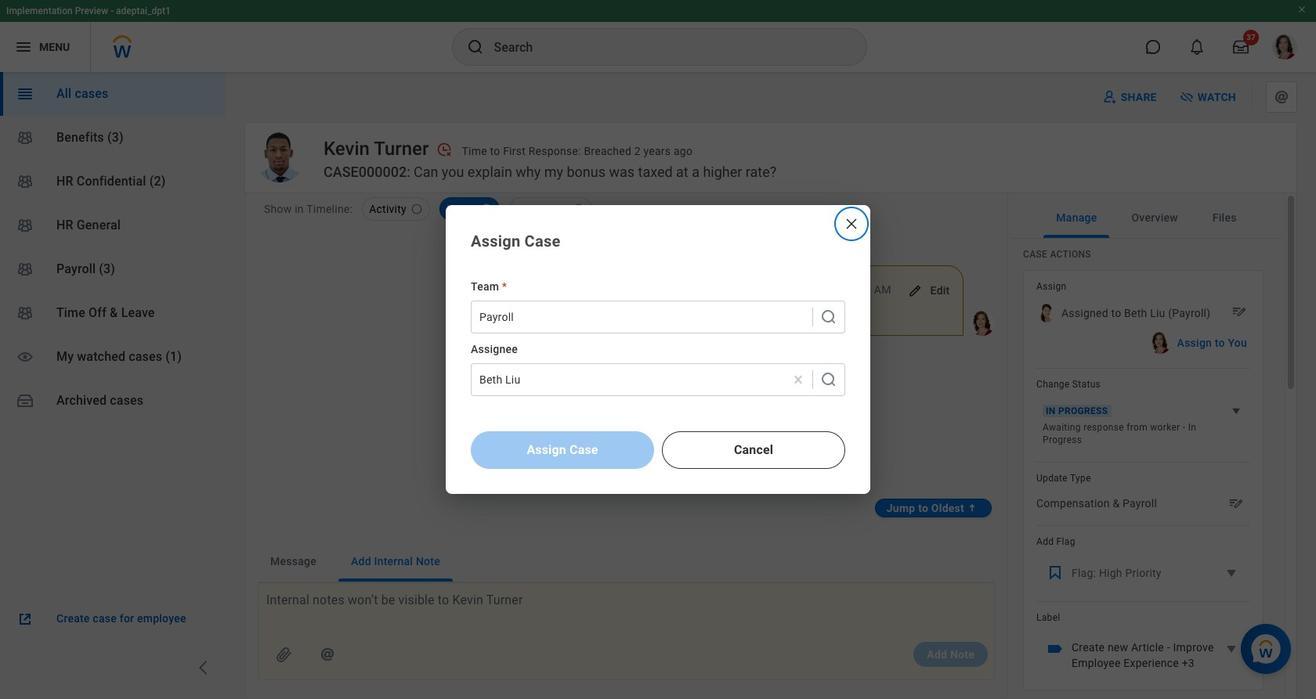 Task type: locate. For each thing, give the bounding box(es) containing it.
add note
[[927, 649, 975, 661]]

-
[[111, 5, 114, 16], [1183, 422, 1186, 433], [1167, 642, 1171, 654]]

assigned to beth liu (payroll)
[[1062, 307, 1211, 320]]

0 horizontal spatial create
[[56, 613, 90, 625]]

1 horizontal spatial list
[[353, 197, 592, 225]]

0 horizontal spatial tab list
[[258, 541, 995, 583]]

compensation
[[1037, 498, 1110, 510]]

0 vertical spatial beth
[[1125, 307, 1148, 320]]

2 vertical spatial payroll
[[1123, 498, 1158, 510]]

watched
[[77, 350, 125, 364]]

caret down image down you
[[1229, 404, 1244, 419]]

0 vertical spatial tab list
[[1012, 197, 1282, 239]]

manage button
[[1044, 197, 1110, 238]]

case header element
[[245, 122, 1298, 194]]

0 vertical spatial contact card matrix manager image
[[16, 129, 34, 147]]

add note button
[[914, 643, 988, 668]]

time up 'explain' on the left of the page
[[462, 145, 487, 158]]

radio mobile image for activity
[[411, 203, 423, 216]]

0 vertical spatial caret down image
[[1229, 404, 1244, 419]]

1 contact card matrix manager image from the top
[[16, 172, 34, 191]]

list for case actions
[[1034, 281, 1251, 681]]

text edit image for compensation & payroll
[[1229, 496, 1244, 512]]

1 vertical spatial &
[[1113, 498, 1120, 510]]

edit image
[[907, 284, 923, 299]]

1 vertical spatial note
[[951, 649, 975, 661]]

contact card matrix manager image inside hr confidential (2) link
[[16, 172, 34, 191]]

1 horizontal spatial -
[[1167, 642, 1171, 654]]

hr general link
[[0, 204, 226, 248]]

1 horizontal spatial time
[[462, 145, 487, 158]]

0 vertical spatial liu
[[1151, 307, 1166, 320]]

caret down image right improve
[[1223, 640, 1241, 659]]

2
[[635, 145, 641, 158]]

assign case dialog
[[446, 205, 871, 495]]

add inside case actions element
[[1037, 537, 1054, 548]]

2 horizontal spatial payroll
[[1123, 498, 1158, 510]]

contact card matrix manager image inside time off & leave "link"
[[16, 304, 34, 323]]

in
[[295, 203, 304, 216]]

hr down benefits
[[56, 174, 73, 189]]

1 horizontal spatial payroll
[[480, 311, 514, 324]]

to left you
[[1215, 337, 1225, 350]]

breached
[[584, 145, 632, 158]]

1 contact card matrix manager image from the top
[[16, 129, 34, 147]]

share button
[[1096, 85, 1167, 110]]

contact card matrix manager image inside hr general link
[[16, 216, 34, 235]]

tab list containing message
[[258, 541, 995, 583]]

0 horizontal spatial note
[[416, 556, 440, 568]]

- right article
[[1167, 642, 1171, 654]]

2 vertical spatial add
[[927, 649, 948, 661]]

contact card matrix manager image inside payroll (3) link
[[16, 260, 34, 279]]

2 vertical spatial -
[[1167, 642, 1171, 654]]

payroll
[[56, 262, 96, 277], [480, 311, 514, 324], [1123, 498, 1158, 510]]

8:49
[[850, 284, 872, 296]]

text edit image inside compensation & payroll button
[[1229, 496, 1244, 512]]

hr confidential (2)
[[56, 174, 166, 189]]

leave
[[121, 306, 155, 321]]

0 vertical spatial note
[[416, 556, 440, 568]]

text edit image inside the assigned to beth liu (payroll) button
[[1232, 304, 1248, 320]]

create up employee
[[1072, 642, 1105, 654]]

to
[[490, 145, 500, 158], [1112, 307, 1122, 320], [1215, 337, 1225, 350], [919, 502, 929, 515]]

0 vertical spatial search image
[[466, 38, 485, 56]]

radio mobile image right activity
[[411, 203, 423, 216]]

to for time
[[490, 145, 500, 158]]

to for assigned
[[1112, 307, 1122, 320]]

0 horizontal spatial add
[[351, 556, 371, 568]]

case
[[93, 613, 117, 625]]

1 horizontal spatial search image
[[820, 371, 839, 389]]

off
[[89, 306, 107, 321]]

time inside "link"
[[56, 306, 85, 321]]

contact card matrix manager image inside benefits (3) link
[[16, 129, 34, 147]]

search image
[[466, 38, 485, 56], [820, 371, 839, 389]]

(2)
[[149, 174, 166, 189]]

liu
[[1151, 307, 1166, 320], [506, 374, 521, 386]]

0 vertical spatial (3)
[[107, 130, 124, 145]]

time left off
[[56, 306, 85, 321]]

can
[[414, 164, 438, 180]]

payroll for payroll
[[480, 311, 514, 324]]

create left case
[[56, 613, 90, 625]]

liu inside assign case dialog
[[506, 374, 521, 386]]

hr inside hr confidential (2) link
[[56, 174, 73, 189]]

1 horizontal spatial beth
[[1125, 307, 1148, 320]]

at tag mention image
[[1273, 88, 1292, 107], [318, 646, 337, 665]]

1 vertical spatial tab list
[[258, 541, 995, 583]]

add inside button
[[927, 649, 948, 661]]

payroll right the compensation
[[1123, 498, 1158, 510]]

close environment banner image
[[1298, 5, 1307, 14]]

share
[[1121, 91, 1157, 103]]

1 vertical spatial -
[[1183, 422, 1186, 433]]

2 vertical spatial cases
[[110, 393, 144, 408]]

cases
[[75, 86, 108, 101], [129, 350, 162, 364], [110, 393, 144, 408]]

- right worker
[[1183, 422, 1186, 433]]

0 vertical spatial cases
[[75, 86, 108, 101]]

liu right assignee text field
[[506, 374, 521, 386]]

invisible image
[[1179, 89, 1195, 105]]

0 horizontal spatial search image
[[466, 38, 485, 56]]

add flag
[[1037, 537, 1076, 548]]

in right worker
[[1189, 422, 1197, 433]]

text edit image
[[1232, 304, 1248, 320], [1229, 496, 1244, 512]]

add inside button
[[351, 556, 371, 568]]

1 horizontal spatial case
[[570, 443, 598, 458]]

2 horizontal spatial -
[[1183, 422, 1186, 433]]

time to first response: breached 2 years ago
[[462, 145, 693, 158]]

hr for hr confidential (2)
[[56, 174, 73, 189]]

contact card matrix manager image for benefits (3)
[[16, 129, 34, 147]]

note inside add internal note button
[[416, 556, 440, 568]]

employee
[[137, 613, 186, 625]]

assign to you
[[1178, 337, 1248, 350]]

rate?
[[746, 164, 777, 180]]

1 hr from the top
[[56, 174, 73, 189]]

0 vertical spatial at tag mention image
[[1273, 88, 1292, 107]]

0 vertical spatial payroll
[[56, 262, 96, 277]]

progress up response
[[1059, 406, 1109, 417]]

radio mobile image inside messages button
[[572, 203, 585, 216]]

payroll (3)
[[56, 262, 115, 277]]

my watched cases (1) link
[[0, 335, 226, 379]]

1 horizontal spatial radio mobile image
[[572, 203, 585, 216]]

create inside create new article - improve employee experience +3
[[1072, 642, 1105, 654]]

compensation & payroll button
[[1034, 491, 1248, 516]]

0 horizontal spatial time
[[56, 306, 85, 321]]

0 vertical spatial hr
[[56, 174, 73, 189]]

create inside 'create case for employee' link
[[56, 613, 90, 625]]

contact card matrix manager image for time off & leave
[[16, 304, 34, 323]]

1 vertical spatial (3)
[[99, 262, 115, 277]]

jump to oldest button
[[875, 499, 992, 518]]

contact card matrix manager image for hr general
[[16, 216, 34, 235]]

1 horizontal spatial create
[[1072, 642, 1105, 654]]

1 vertical spatial contact card matrix manager image
[[16, 304, 34, 323]]

assign
[[471, 232, 521, 251], [1037, 281, 1067, 292], [1178, 337, 1212, 350], [527, 443, 567, 458]]

response:
[[529, 145, 581, 158]]

all
[[56, 86, 72, 101]]

0 horizontal spatial list
[[0, 72, 226, 423]]

0 horizontal spatial beth
[[480, 374, 503, 386]]

experience
[[1124, 658, 1179, 670]]

cases down my watched cases (1) on the left
[[110, 393, 144, 408]]

1 vertical spatial liu
[[506, 374, 521, 386]]

my
[[544, 164, 564, 180]]

2 horizontal spatial list
[[1034, 281, 1251, 681]]

0 vertical spatial contact card matrix manager image
[[16, 172, 34, 191]]

tab list for add internal note tab panel
[[258, 541, 995, 583]]

0 horizontal spatial radio mobile image
[[411, 203, 423, 216]]

0 vertical spatial add
[[1037, 537, 1054, 548]]

label
[[1037, 613, 1061, 624]]

to inside case header element
[[490, 145, 500, 158]]

list
[[0, 72, 226, 423], [353, 197, 592, 225], [1034, 281, 1251, 681]]

message
[[270, 556, 317, 568]]

0 horizontal spatial liu
[[506, 374, 521, 386]]

note
[[416, 556, 440, 568], [951, 649, 975, 661]]

1 vertical spatial progress
[[1043, 435, 1083, 446]]

1 vertical spatial payroll
[[480, 311, 514, 324]]

to right jump at right bottom
[[919, 502, 929, 515]]

1 vertical spatial text edit image
[[1229, 496, 1244, 512]]

1 vertical spatial time
[[56, 306, 85, 321]]

0 horizontal spatial -
[[111, 5, 114, 16]]

1 vertical spatial contact card matrix manager image
[[16, 216, 34, 235]]

timeline:
[[307, 203, 353, 216]]

chevron right image
[[194, 659, 213, 678]]

change
[[1037, 379, 1070, 390]]

0 vertical spatial -
[[111, 5, 114, 16]]

1 vertical spatial at tag mention image
[[318, 646, 337, 665]]

assign inside button
[[1178, 337, 1212, 350]]

in progress awaiting response from worker - in progress
[[1043, 406, 1197, 446]]

status
[[1073, 379, 1101, 390]]

add for add flag
[[1037, 537, 1054, 548]]

tab list
[[1012, 197, 1282, 239], [258, 541, 995, 583]]

actions
[[1050, 249, 1092, 260]]

(3) right benefits
[[107, 130, 124, 145]]

files button
[[1200, 197, 1250, 238]]

years
[[644, 145, 671, 158]]

1 vertical spatial search image
[[820, 371, 839, 389]]

jump
[[887, 502, 916, 515]]

payroll down hr general
[[56, 262, 96, 277]]

1 vertical spatial in
[[1189, 422, 1197, 433]]

contact card matrix manager image up visible icon
[[16, 304, 34, 323]]

list containing activity
[[353, 197, 592, 225]]

beth liu
[[480, 374, 521, 386]]

main content
[[245, 194, 1008, 700]]

add internal note
[[351, 556, 440, 568]]

to right assigned
[[1112, 307, 1122, 320]]

to inside 'main content'
[[919, 502, 929, 515]]

0 horizontal spatial in
[[1046, 406, 1056, 417]]

hr left general
[[56, 218, 73, 233]]

tab list containing manage
[[1012, 197, 1282, 239]]

payroll for payroll (3)
[[56, 262, 96, 277]]

new
[[1108, 642, 1129, 654]]

assigned
[[1062, 307, 1109, 320]]

profile logan mcneil element
[[1263, 30, 1307, 64]]

0 horizontal spatial payroll
[[56, 262, 96, 277]]

progress down awaiting
[[1043, 435, 1083, 446]]

to left first at the left top of page
[[490, 145, 500, 158]]

1 horizontal spatial &
[[1113, 498, 1120, 510]]

beth inside button
[[1125, 307, 1148, 320]]

1 vertical spatial hr
[[56, 218, 73, 233]]

0 vertical spatial time
[[462, 145, 487, 158]]

1 horizontal spatial in
[[1189, 422, 1197, 433]]

1 vertical spatial add
[[351, 556, 371, 568]]

list inside case actions element
[[1034, 281, 1251, 681]]

& inside button
[[1113, 498, 1120, 510]]

in up awaiting
[[1046, 406, 1056, 417]]

turner
[[374, 138, 429, 159]]

1 horizontal spatial note
[[951, 649, 975, 661]]

beth
[[1125, 307, 1148, 320], [480, 374, 503, 386]]

beth up assign to you button
[[1125, 307, 1148, 320]]

radio mobile image
[[411, 203, 423, 216], [572, 203, 585, 216]]

time for time off & leave
[[56, 306, 85, 321]]

beth down assignee
[[480, 374, 503, 386]]

0 vertical spatial assign case
[[471, 232, 561, 251]]

assign case inside button
[[527, 443, 598, 458]]

upload clip image
[[274, 646, 293, 665]]

3 contact card matrix manager image from the top
[[16, 260, 34, 279]]

1 horizontal spatial add
[[927, 649, 948, 661]]

hr inside hr general link
[[56, 218, 73, 233]]

2 horizontal spatial add
[[1037, 537, 1054, 548]]

cases right all at the left top
[[75, 86, 108, 101]]

assign to you button
[[1034, 328, 1251, 359]]

radio mobile image right 'messages' at the left
[[572, 203, 585, 216]]

1 horizontal spatial liu
[[1151, 307, 1166, 320]]

liu left (payroll) on the right of the page
[[1151, 307, 1166, 320]]

1 vertical spatial assign case
[[527, 443, 598, 458]]

0 horizontal spatial &
[[110, 306, 118, 321]]

0 vertical spatial &
[[110, 306, 118, 321]]

& right off
[[110, 306, 118, 321]]

beth inside assign case dialog
[[480, 374, 503, 386]]

0 vertical spatial create
[[56, 613, 90, 625]]

Team text field
[[480, 310, 483, 325]]

contact card matrix manager image
[[16, 129, 34, 147], [16, 304, 34, 323]]

& right the compensation
[[1113, 498, 1120, 510]]

list containing all cases
[[0, 72, 226, 423]]

2 vertical spatial contact card matrix manager image
[[16, 260, 34, 279]]

list containing assigned to beth liu (payroll)
[[1034, 281, 1251, 681]]

payroll up assignee
[[480, 311, 514, 324]]

contact card matrix manager image
[[16, 172, 34, 191], [16, 216, 34, 235], [16, 260, 34, 279]]

1 vertical spatial beth
[[480, 374, 503, 386]]

hr
[[56, 174, 73, 189], [56, 218, 73, 233]]

2 radio mobile image from the left
[[572, 203, 585, 216]]

2 contact card matrix manager image from the top
[[16, 304, 34, 323]]

Notes button
[[440, 197, 500, 221]]

cases for archived cases
[[110, 393, 144, 408]]

activity
[[369, 203, 407, 216]]

1 horizontal spatial tab list
[[1012, 197, 1282, 239]]

add internal note button
[[338, 541, 453, 582]]

hr general
[[56, 218, 121, 233]]

worker
[[1151, 422, 1181, 433]]

search image inside assign case dialog
[[820, 371, 839, 389]]

create new article - improve employee experience +3
[[1072, 642, 1214, 670]]

payroll inside assign case dialog
[[480, 311, 514, 324]]

create case for employee link
[[16, 610, 210, 629]]

you
[[442, 164, 464, 180]]

+3
[[1182, 658, 1195, 670]]

time inside case header element
[[462, 145, 487, 158]]

cases left (1)
[[129, 350, 162, 364]]

payroll (3) link
[[0, 248, 226, 292]]

0 vertical spatial text edit image
[[1232, 304, 1248, 320]]

2 hr from the top
[[56, 218, 73, 233]]

2 contact card matrix manager image from the top
[[16, 216, 34, 235]]

time for time to first response: breached 2 years ago
[[462, 145, 487, 158]]

at tag mention image right upload clip image
[[318, 646, 337, 665]]

contact card matrix manager image down grid view icon
[[16, 129, 34, 147]]

first
[[503, 145, 526, 158]]

03/08/2024,
[[784, 284, 847, 296]]

1 radio mobile image from the left
[[411, 203, 423, 216]]

show
[[264, 203, 292, 216]]

:
[[407, 164, 411, 180]]

1 vertical spatial create
[[1072, 642, 1105, 654]]

(3) down hr general link
[[99, 262, 115, 277]]

- right preview
[[111, 5, 114, 16]]

search image
[[820, 308, 839, 327]]

article
[[1132, 642, 1165, 654]]

at tag mention image down profile logan mcneil element
[[1273, 88, 1292, 107]]

caret down image
[[1229, 404, 1244, 419], [1223, 640, 1241, 659]]

radio mobile image inside activity button
[[411, 203, 423, 216]]

radio mobile image for messages
[[572, 203, 585, 216]]

assign case
[[471, 232, 561, 251], [527, 443, 598, 458]]

create
[[56, 613, 90, 625], [1072, 642, 1105, 654]]



Task type: describe. For each thing, give the bounding box(es) containing it.
assigned to beth liu (payroll) button
[[1034, 299, 1251, 328]]

explain
[[468, 164, 512, 180]]

internal
[[374, 556, 413, 568]]

note inside add note button
[[951, 649, 975, 661]]

ext link image
[[16, 610, 34, 629]]

was
[[609, 164, 635, 180]]

messages
[[517, 203, 569, 216]]

cancel button
[[662, 432, 846, 469]]

implementation preview -   adeptai_dpt1 banner
[[0, 0, 1317, 72]]

Assignee text field
[[480, 372, 483, 388]]

- inside in progress awaiting response from worker - in progress
[[1183, 422, 1186, 433]]

message button
[[258, 541, 329, 582]]

case actions
[[1023, 249, 1092, 260]]

general
[[77, 218, 121, 233]]

sort up image
[[965, 501, 980, 516]]

overview
[[1132, 212, 1179, 224]]

higher
[[703, 164, 742, 180]]

add for add note
[[927, 649, 948, 661]]

(3) for payroll (3)
[[99, 262, 115, 277]]

tab list for case actions element
[[1012, 197, 1282, 239]]

at
[[676, 164, 689, 180]]

(3) for benefits (3)
[[107, 130, 124, 145]]

create for create new article - improve employee experience +3
[[1072, 642, 1105, 654]]

list for show in timeline:
[[353, 197, 592, 225]]

all cases
[[56, 86, 108, 101]]

benefits (3)
[[56, 130, 124, 145]]

archived cases link
[[0, 379, 226, 423]]

bonus
[[567, 164, 606, 180]]

kevin
[[324, 138, 370, 159]]

inbox large image
[[1234, 39, 1249, 55]]

- inside banner
[[111, 5, 114, 16]]

cases for all cases
[[75, 86, 108, 101]]

2 horizontal spatial case
[[1023, 249, 1048, 260]]

(1)
[[166, 350, 182, 364]]

flag
[[1057, 537, 1076, 548]]

case inside button
[[570, 443, 598, 458]]

payroll inside button
[[1123, 498, 1158, 510]]

preview
[[75, 5, 108, 16]]

cancel
[[734, 443, 774, 458]]

implementation
[[6, 5, 73, 16]]

notes
[[447, 203, 477, 216]]

liu inside the assigned to beth liu (payroll) button
[[1151, 307, 1166, 320]]

visible image
[[16, 348, 34, 367]]

case actions element
[[1023, 248, 1264, 691]]

all cases link
[[0, 72, 226, 116]]

grid view image
[[16, 85, 34, 103]]

from
[[1127, 422, 1148, 433]]

tag image
[[1046, 640, 1065, 659]]

contact card matrix manager image for payroll (3)
[[16, 260, 34, 279]]

why
[[516, 164, 541, 180]]

benefits (3) link
[[0, 116, 226, 160]]

watch button
[[1173, 85, 1246, 110]]

main content containing show in timeline:
[[245, 194, 1008, 700]]

overview button
[[1119, 197, 1191, 238]]

taxed
[[638, 164, 673, 180]]

case000002 : can you explain why my bonus was taxed at a higher rate?
[[324, 164, 777, 180]]

contact card matrix manager image for hr confidential (2)
[[16, 172, 34, 191]]

create case for employee
[[56, 613, 186, 625]]

user plus image
[[1102, 89, 1118, 105]]

search image inside implementation preview -   adeptai_dpt1 banner
[[466, 38, 485, 56]]

for
[[120, 613, 134, 625]]

implementation preview -   adeptai_dpt1
[[6, 5, 171, 16]]

1 vertical spatial caret down image
[[1223, 640, 1241, 659]]

am
[[874, 284, 892, 296]]

& inside "link"
[[110, 306, 118, 321]]

response
[[1084, 422, 1125, 433]]

files
[[1213, 212, 1237, 224]]

x image
[[844, 216, 860, 232]]

change status
[[1037, 379, 1101, 390]]

- inside create new article - improve employee experience +3
[[1167, 642, 1171, 654]]

show in timeline:
[[264, 203, 353, 216]]

improve
[[1174, 642, 1214, 654]]

adeptai_dpt1
[[116, 5, 171, 16]]

1 horizontal spatial at tag mention image
[[1273, 88, 1292, 107]]

Internal notes won't be visible to Kevin Turner text field
[[266, 592, 994, 629]]

assign inside button
[[527, 443, 567, 458]]

compensation & payroll
[[1037, 498, 1158, 510]]

hr for hr general
[[56, 218, 73, 233]]

0 horizontal spatial at tag mention image
[[318, 646, 337, 665]]

time off & leave
[[56, 306, 155, 321]]

check circle image
[[481, 203, 493, 216]]

update
[[1037, 473, 1068, 484]]

Activity button
[[362, 197, 430, 221]]

ago
[[674, 145, 693, 158]]

to for jump
[[919, 502, 929, 515]]

create for create case for employee
[[56, 613, 90, 625]]

manage
[[1057, 212, 1098, 224]]

you
[[1228, 337, 1248, 350]]

add internal note tab panel
[[258, 583, 995, 700]]

0 vertical spatial in
[[1046, 406, 1056, 417]]

notifications large image
[[1190, 39, 1205, 55]]

watch
[[1198, 91, 1237, 103]]

team
[[471, 281, 499, 293]]

case000002
[[324, 164, 407, 180]]

update type
[[1037, 473, 1092, 484]]

assign case button
[[471, 432, 654, 469]]

type
[[1071, 473, 1092, 484]]

edit
[[931, 284, 950, 297]]

text edit image for assigned to beth liu (payroll)
[[1232, 304, 1248, 320]]

clock x image
[[437, 142, 453, 158]]

my
[[56, 350, 74, 364]]

0 vertical spatial progress
[[1059, 406, 1109, 417]]

Messages button
[[510, 197, 592, 221]]

employee
[[1072, 658, 1121, 670]]

1 vertical spatial cases
[[129, 350, 162, 364]]

to for assign
[[1215, 337, 1225, 350]]

my watched cases (1)
[[56, 350, 182, 364]]

hr confidential (2) link
[[0, 160, 226, 204]]

confidential
[[77, 174, 146, 189]]

jump to oldest
[[887, 502, 965, 515]]

inbox image
[[16, 392, 34, 411]]

kevin turner
[[324, 138, 429, 159]]

0 horizontal spatial case
[[525, 232, 561, 251]]

add for add internal note
[[351, 556, 371, 568]]

assignee
[[471, 343, 518, 356]]

awaiting
[[1043, 422, 1081, 433]]



Task type: vqa. For each thing, say whether or not it's contained in the screenshot.
Director, associated with Jacqueline Desjardins
no



